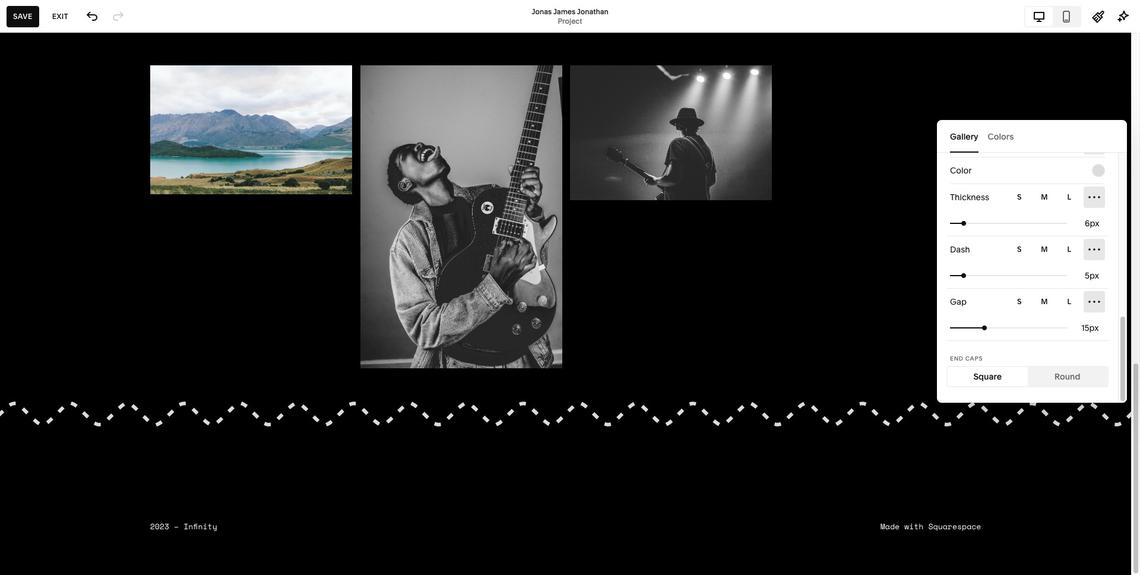 Task type: describe. For each thing, give the bounding box(es) containing it.
s for thickness
[[1018, 192, 1022, 201]]

option group for thickness
[[1009, 187, 1106, 208]]

colors button
[[988, 120, 1014, 153]]

color button
[[951, 157, 1106, 184]]

option group for dash
[[1009, 239, 1106, 260]]

Dash range field
[[951, 262, 1068, 288]]

end
[[951, 355, 964, 362]]

james for jonas james jonathan project
[[553, 7, 576, 16]]

Gap text field
[[1082, 321, 1102, 334]]

exit button
[[46, 6, 75, 27]]

james for jonas james jonathan
[[103, 94, 129, 105]]

jonas for jonas james jonathan project
[[532, 7, 552, 16]]

save
[[13, 12, 33, 20]]

jonas for jonas james jonathan
[[78, 94, 102, 105]]

gap
[[951, 296, 967, 307]]

thickness
[[951, 192, 990, 203]]

gallery button
[[951, 120, 979, 153]]

round
[[1055, 371, 1081, 382]]



Task type: vqa. For each thing, say whether or not it's contained in the screenshot.
Line
no



Task type: locate. For each thing, give the bounding box(es) containing it.
tab list containing gallery
[[951, 120, 1115, 153]]

m up dash range field
[[1042, 245, 1048, 254]]

Dash text field
[[1085, 269, 1102, 282]]

tab list
[[1026, 7, 1081, 26], [951, 120, 1115, 153], [948, 367, 1108, 386]]

1 vertical spatial s
[[1018, 245, 1022, 254]]

3 m from the top
[[1042, 297, 1048, 306]]

0 vertical spatial tab list
[[1026, 7, 1081, 26]]

2 l from the top
[[1068, 245, 1072, 254]]

1 horizontal spatial jonas
[[532, 7, 552, 16]]

m
[[1042, 192, 1048, 201], [1042, 245, 1048, 254], [1042, 297, 1048, 306]]

1 l from the top
[[1068, 192, 1072, 201]]

2 s from the top
[[1018, 245, 1022, 254]]

l for thickness
[[1068, 192, 1072, 201]]

option group
[[1034, 133, 1106, 154], [1009, 187, 1106, 208], [1009, 239, 1106, 260], [1009, 291, 1106, 312]]

1 vertical spatial l
[[1068, 245, 1072, 254]]

1 s from the top
[[1018, 192, 1022, 201]]

save button
[[7, 6, 39, 27]]

0 vertical spatial s
[[1018, 192, 1022, 201]]

s up dash range field
[[1018, 245, 1022, 254]]

m for thickness
[[1042, 192, 1048, 201]]

jonathan
[[577, 7, 609, 16], [131, 94, 168, 105]]

jonathan inside jonas james jonathan project
[[577, 7, 609, 16]]

s
[[1018, 192, 1022, 201], [1018, 245, 1022, 254], [1018, 297, 1022, 306]]

jonathan for jonas james jonathan
[[131, 94, 168, 105]]

s for dash
[[1018, 245, 1022, 254]]

exit
[[52, 12, 68, 20]]

m for dash
[[1042, 245, 1048, 254]]

1 vertical spatial james
[[103, 94, 129, 105]]

2 vertical spatial l
[[1068, 297, 1072, 306]]

project
[[558, 16, 582, 25]]

color
[[951, 165, 972, 176]]

0 vertical spatial james
[[553, 7, 576, 16]]

0 vertical spatial m
[[1042, 192, 1048, 201]]

james inside jonas james jonathan project
[[553, 7, 576, 16]]

tab list containing square
[[948, 367, 1108, 386]]

l
[[1068, 192, 1072, 201], [1068, 245, 1072, 254], [1068, 297, 1072, 306]]

square button
[[948, 367, 1028, 386]]

2 vertical spatial m
[[1042, 297, 1048, 306]]

s for gap
[[1018, 297, 1022, 306]]

option group down color button
[[1009, 187, 1106, 208]]

m for gap
[[1042, 297, 1048, 306]]

option group for gap
[[1009, 291, 1106, 312]]

None range field
[[951, 210, 1068, 236]]

gallery
[[951, 131, 979, 142]]

1 vertical spatial jonas
[[78, 94, 102, 105]]

james
[[553, 7, 576, 16], [103, 94, 129, 105]]

s down dash range field
[[1018, 297, 1022, 306]]

option group up gap text box
[[1009, 291, 1106, 312]]

dash
[[951, 244, 971, 255]]

jonas inside jonas james jonathan project
[[532, 7, 552, 16]]

1 vertical spatial jonathan
[[131, 94, 168, 105]]

caps
[[966, 355, 983, 362]]

3 l from the top
[[1068, 297, 1072, 306]]

square
[[974, 371, 1002, 382]]

jonas james jonathan project
[[532, 7, 609, 25]]

m down color button
[[1042, 192, 1048, 201]]

1 horizontal spatial jonathan
[[577, 7, 609, 16]]

end caps
[[951, 355, 983, 362]]

None text field
[[1085, 217, 1102, 230]]

colors
[[988, 131, 1014, 142]]

website button
[[0, 13, 69, 39]]

option group up color button
[[1034, 133, 1106, 154]]

2 vertical spatial tab list
[[948, 367, 1108, 386]]

0 vertical spatial jonathan
[[577, 7, 609, 16]]

0 vertical spatial l
[[1068, 192, 1072, 201]]

1 m from the top
[[1042, 192, 1048, 201]]

l for gap
[[1068, 297, 1072, 306]]

0 horizontal spatial james
[[103, 94, 129, 105]]

jonas james jonathan
[[78, 94, 168, 105]]

s down color button
[[1018, 192, 1022, 201]]

0 horizontal spatial jonathan
[[131, 94, 168, 105]]

1 vertical spatial m
[[1042, 245, 1048, 254]]

option group up dash text field
[[1009, 239, 1106, 260]]

jonathan for jonas james jonathan project
[[577, 7, 609, 16]]

website
[[23, 21, 55, 30]]

2 m from the top
[[1042, 245, 1048, 254]]

l for dash
[[1068, 245, 1072, 254]]

0 horizontal spatial jonas
[[78, 94, 102, 105]]

jonas
[[532, 7, 552, 16], [78, 94, 102, 105]]

1 horizontal spatial james
[[553, 7, 576, 16]]

2 vertical spatial s
[[1018, 297, 1022, 306]]

m up gap range field
[[1042, 297, 1048, 306]]

0 vertical spatial jonas
[[532, 7, 552, 16]]

3 s from the top
[[1018, 297, 1022, 306]]

round button
[[1028, 367, 1108, 386]]

1 vertical spatial tab list
[[951, 120, 1115, 153]]

Gap range field
[[951, 315, 1068, 341]]



